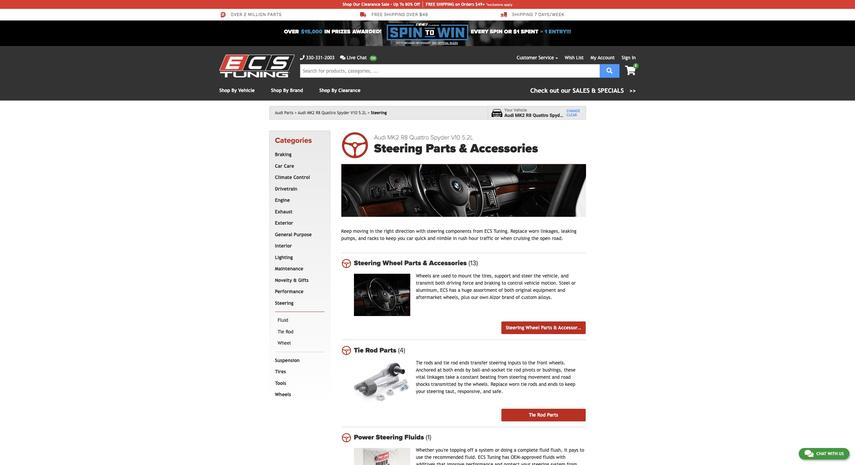 Task type: vqa. For each thing, say whether or not it's contained in the screenshot.
Wheels
yes



Task type: describe. For each thing, give the bounding box(es) containing it.
keep inside tie rods and tie rod ends transfer steering inputs to the front wheels. anchored at both ends by ball-and-socket tie rod pivots or bushings, these vital linkages take a constant beating from steering movement and road shocks transmitted by the wheels. replace worn tie rods and ends to keep your steering taut, responsive, and safe.
[[566, 382, 576, 388]]

tie rod
[[278, 330, 294, 335]]

mk2 for audi mk2 r8 quattro spyder v10 5.2l
[[307, 111, 315, 115]]

0 horizontal spatial of
[[499, 288, 503, 293]]

shop for shop our clearance sale - up to 80% off
[[343, 2, 352, 7]]

assortment
[[474, 288, 498, 293]]

v10 inside your vehicle audi mk2 r8 quattro spyder v10 5.2l
[[566, 113, 574, 118]]

bushings,
[[543, 368, 563, 373]]

shipping 7 days/week
[[513, 12, 565, 18]]

replace inside keep moving in the right direction with steering components from ecs tuning. replace worn linkages, leaking pumps, and racks to keep you car quick and nimble in rush hour traffic or when cruising the open road.
[[511, 229, 528, 234]]

ecs tuning 'spin to win' contest logo image
[[387, 23, 469, 40]]

socket
[[492, 368, 506, 373]]

1 vertical spatial both
[[505, 288, 515, 293]]

maintenance
[[275, 267, 304, 272]]

worn inside tie rods and tie rod ends transfer steering inputs to the front wheels. anchored at both ends by ball-and-socket tie rod pivots or bushings, these vital linkages take a constant beating from steering movement and road shocks transmitted by the wheels. replace worn tie rods and ends to keep your steering taut, responsive, and safe.
[[509, 382, 520, 388]]

by for vehicle
[[232, 88, 237, 93]]

car care link
[[274, 161, 323, 172]]

steering inside the "category navigation" element
[[275, 301, 294, 306]]

linkages,
[[541, 229, 560, 234]]

shop for shop by brand
[[271, 88, 282, 93]]

over for over $15,000 in prizes
[[284, 28, 299, 35]]

5.2l inside your vehicle audi mk2 r8 quattro spyder v10 5.2l
[[575, 113, 584, 118]]

1 vertical spatial ends
[[455, 368, 465, 373]]

2 vertical spatial ends
[[548, 382, 558, 388]]

steering inside keep moving in the right direction with steering components from ecs tuning. replace worn linkages, leaking pumps, and racks to keep you car quick and nimble in rush hour traffic or when cruising the open road.
[[427, 229, 445, 234]]

purpose
[[294, 232, 312, 238]]

audi for audi mk2 r8 quattro spyder v10 5.2l steering parts & accessories
[[374, 134, 386, 141]]

live chat link
[[340, 54, 377, 61]]

spyder inside your vehicle audi mk2 r8 quattro spyder v10 5.2l
[[550, 113, 565, 118]]

shop our clearance sale - up to 80% off link
[[343, 1, 423, 8]]

audi inside your vehicle audi mk2 r8 quattro spyder v10 5.2l
[[505, 113, 514, 118]]

ball-
[[473, 368, 482, 373]]

free shipping over $49 link
[[360, 12, 428, 18]]

tie rod link
[[277, 327, 323, 338]]

audi mk2 r8 quattro spyder v10 5.2l
[[298, 111, 367, 115]]

1 horizontal spatial with
[[828, 452, 838, 457]]

the up pivots
[[529, 361, 536, 366]]

wheel for steering wheel parts & accessories link to the bottom
[[526, 326, 540, 331]]

our
[[353, 2, 360, 7]]

us
[[840, 452, 845, 457]]

rush
[[459, 236, 468, 241]]

parts inside audi mk2 r8 quattro spyder v10 5.2l steering parts & accessories
[[426, 142, 456, 156]]

over 2 million parts
[[231, 12, 282, 18]]

quattro inside your vehicle audi mk2 r8 quattro spyder v10 5.2l
[[533, 113, 549, 118]]

over for over 2 million parts
[[231, 12, 243, 18]]

sign in
[[622, 55, 636, 60]]

keep moving in the right direction with steering components from ecs tuning. replace worn linkages, leaking pumps, and racks to keep you car quick and nimble in rush hour traffic or when cruising the open road.
[[342, 229, 577, 241]]

novelty & gifts
[[275, 278, 309, 283]]

1 horizontal spatial rods
[[529, 382, 538, 388]]

330-331-2003
[[306, 55, 335, 60]]

aftermarket
[[416, 295, 442, 301]]

transmit
[[416, 281, 434, 286]]

by for brand
[[284, 88, 289, 93]]

every
[[471, 28, 489, 35]]

or inside keep moving in the right direction with steering components from ecs tuning. replace worn linkages, leaking pumps, and racks to keep you car quick and nimble in rush hour traffic or when cruising the open road.
[[495, 236, 500, 241]]

wheel inside steering subcategories element
[[278, 341, 291, 347]]

shopping cart image
[[626, 66, 636, 76]]

1 horizontal spatial by
[[466, 368, 471, 373]]

vehicle,
[[543, 274, 560, 279]]

clear link
[[567, 113, 581, 117]]

ping
[[445, 2, 454, 7]]

are
[[433, 274, 440, 279]]

own
[[480, 295, 489, 301]]

audi mk2 r8 quattro spyder v10 5.2l link
[[298, 111, 370, 115]]

up
[[394, 2, 399, 7]]

in for prizes
[[325, 28, 330, 35]]

custom
[[522, 295, 537, 301]]

brand
[[290, 88, 303, 93]]

necessary.
[[416, 42, 432, 45]]

climate control link
[[274, 172, 323, 184]]

shop by vehicle
[[220, 88, 255, 93]]

1 horizontal spatial chat
[[817, 452, 827, 457]]

0 vertical spatial vehicle
[[239, 88, 255, 93]]

5.2l for audi mk2 r8 quattro spyder v10 5.2l steering parts & accessories
[[462, 134, 474, 141]]

and down movement
[[539, 382, 547, 388]]

tires link
[[274, 367, 323, 378]]

and down bushings,
[[552, 375, 560, 381]]

80%
[[406, 2, 413, 7]]

2
[[244, 12, 247, 18]]

plus
[[462, 295, 470, 301]]

these
[[564, 368, 576, 373]]

pivots
[[523, 368, 536, 373]]

v10 for audi mk2 r8 quattro spyder v10 5.2l
[[351, 111, 358, 115]]

1 horizontal spatial rod
[[366, 347, 378, 355]]

*exclusions
[[487, 3, 504, 6]]

free shipping over $49
[[372, 12, 428, 18]]

1 horizontal spatial tie rod parts
[[529, 413, 559, 418]]

2003
[[325, 55, 335, 60]]

0 vertical spatial tie rod parts
[[354, 347, 398, 355]]

and left safe.
[[484, 389, 491, 395]]

steering wheel parts & accessories thumbnail image image
[[354, 274, 411, 317]]

phone image
[[300, 55, 305, 60]]

tools link
[[274, 378, 323, 390]]

exhaust link
[[274, 207, 323, 218]]

tools
[[275, 381, 286, 387]]

ecs tuning image
[[220, 55, 295, 78]]

over $15,000 in prizes
[[284, 28, 351, 35]]

audi parts link
[[275, 111, 297, 115]]

traffic
[[480, 236, 494, 241]]

$1
[[514, 28, 520, 35]]

=
[[541, 28, 544, 35]]

hour
[[469, 236, 479, 241]]

spyder for audi mk2 r8 quattro spyder v10 5.2l
[[337, 111, 350, 115]]

tires
[[275, 370, 286, 375]]

chat with us
[[817, 452, 845, 457]]

alzor
[[490, 295, 501, 301]]

your vehicle audi mk2 r8 quattro spyder v10 5.2l
[[505, 108, 584, 118]]

and down "steel"
[[558, 288, 566, 293]]

power steering fluids link
[[354, 434, 586, 442]]

tie inside tie rods and tie rod ends transfer steering inputs to the front wheels. anchored at both ends by ball-and-socket tie rod pivots or bushings, these vital linkages take a constant beating from steering movement and road shocks transmitted by the wheels. replace worn tie rods and ends to keep your steering taut, responsive, and safe.
[[416, 361, 423, 366]]

exterior link
[[274, 218, 323, 230]]

fluids
[[405, 434, 424, 442]]

accessories inside audi mk2 r8 quattro spyder v10 5.2l steering parts & accessories
[[471, 142, 539, 156]]

& inside steering wheel parts & accessories link
[[554, 326, 557, 331]]

rod inside steering subcategories element
[[286, 330, 294, 335]]

steering inside audi mk2 r8 quattro spyder v10 5.2l steering parts & accessories
[[374, 142, 423, 156]]

force
[[463, 281, 474, 286]]

$49+
[[476, 2, 485, 7]]

vehicle inside your vehicle audi mk2 r8 quattro spyder v10 5.2l
[[514, 108, 527, 113]]

alloys.
[[539, 295, 553, 301]]

1 vertical spatial steering wheel parts & accessories link
[[502, 322, 586, 335]]

and right quick
[[428, 236, 436, 241]]

vital
[[416, 375, 426, 381]]

keep inside keep moving in the right direction with steering components from ecs tuning. replace worn linkages, leaking pumps, and racks to keep you car quick and nimble in rush hour traffic or when cruising the open road.
[[386, 236, 397, 241]]

steering up socket at the bottom right of the page
[[490, 361, 507, 366]]

braking link
[[274, 149, 323, 161]]

the up vehicle
[[534, 274, 541, 279]]

from inside keep moving in the right direction with steering components from ecs tuning. replace worn linkages, leaking pumps, and racks to keep you car quick and nimble in rush hour traffic or when cruising the open road.
[[473, 229, 483, 234]]

2 horizontal spatial in
[[453, 236, 457, 241]]

both inside tie rods and tie rod ends transfer steering inputs to the front wheels. anchored at both ends by ball-and-socket tie rod pivots or bushings, these vital linkages take a constant beating from steering movement and road shocks transmitted by the wheels. replace worn tie rods and ends to keep your steering taut, responsive, and safe.
[[444, 368, 453, 373]]

replace inside tie rods and tie rod ends transfer steering inputs to the front wheels. anchored at both ends by ball-and-socket tie rod pivots or bushings, these vital linkages take a constant beating from steering movement and road shocks transmitted by the wheels. replace worn tie rods and ends to keep your steering taut, responsive, and safe.
[[491, 382, 508, 388]]

tie inside tie rod link
[[278, 330, 284, 335]]

wheels for wheels are used to mount the tires, support and steer the vehicle, and transmit both driving force and braking to control vehicle motion. steel or aluminum, ecs has a huge assortment of both original equipment and aftermarket wheels, plus our own alzor brand of custom alloys.
[[416, 274, 432, 279]]

tie rods and tie rod ends transfer steering inputs to the front wheels. anchored at both ends by ball-and-socket tie rod pivots or bushings, these vital linkages take a constant beating from steering movement and road shocks transmitted by the wheels. replace worn tie rods and ends to keep your steering taut, responsive, and safe.
[[416, 361, 576, 395]]

Search text field
[[300, 64, 600, 78]]

every spin or $1 spent = 1 entry!!!
[[471, 28, 572, 35]]

specials
[[598, 87, 624, 94]]

audi for audi mk2 r8 quattro spyder v10 5.2l
[[298, 111, 306, 115]]

0 vertical spatial tie rod parts link
[[354, 347, 586, 355]]

account
[[598, 55, 615, 60]]

to up pivots
[[523, 361, 527, 366]]

care
[[284, 164, 294, 169]]

and up control
[[513, 274, 520, 279]]

over 2 million parts link
[[220, 12, 282, 18]]

1 vertical spatial accessories
[[429, 260, 467, 268]]

from inside tie rods and tie rod ends transfer steering inputs to the front wheels. anchored at both ends by ball-and-socket tie rod pivots or bushings, these vital linkages take a constant beating from steering movement and road shocks transmitted by the wheels. replace worn tie rods and ends to keep your steering taut, responsive, and safe.
[[498, 375, 508, 381]]

comments image for chat
[[805, 450, 814, 458]]

taut,
[[446, 389, 456, 395]]

or inside tie rods and tie rod ends transfer steering inputs to the front wheels. anchored at both ends by ball-and-socket tie rod pivots or bushings, these vital linkages take a constant beating from steering movement and road shocks transmitted by the wheels. replace worn tie rods and ends to keep your steering taut, responsive, and safe.
[[537, 368, 542, 373]]

0 horizontal spatial rod
[[451, 361, 458, 366]]

wish list link
[[565, 55, 584, 60]]

$49
[[420, 12, 428, 18]]

in for the
[[370, 229, 374, 234]]

power steering fluids
[[354, 434, 426, 442]]

1 horizontal spatial rod
[[514, 368, 521, 373]]

tires,
[[482, 274, 494, 279]]

chat with us link
[[799, 449, 850, 461]]

wheels for wheels
[[275, 393, 291, 398]]

0 horizontal spatial wheels.
[[473, 382, 490, 388]]

control
[[294, 175, 310, 180]]

0 vertical spatial ends
[[460, 361, 470, 366]]

front
[[537, 361, 548, 366]]

original
[[516, 288, 532, 293]]

on
[[456, 2, 460, 7]]

0 horizontal spatial steering wheel parts & accessories
[[354, 260, 469, 268]]

support
[[495, 274, 511, 279]]

1 vertical spatial tie
[[507, 368, 513, 373]]



Task type: locate. For each thing, give the bounding box(es) containing it.
steering parts & accessories banner image image
[[342, 165, 586, 217]]

r8 inside your vehicle audi mk2 r8 quattro spyder v10 5.2l
[[526, 113, 532, 118]]

wheel down tie rod
[[278, 341, 291, 347]]

1 horizontal spatial steering wheel parts & accessories
[[506, 326, 584, 331]]

a
[[458, 288, 461, 293], [457, 375, 459, 381]]

audi
[[275, 111, 283, 115], [298, 111, 306, 115], [505, 113, 514, 118], [374, 134, 386, 141]]

ship
[[437, 2, 445, 7]]

0 horizontal spatial in
[[325, 28, 330, 35]]

free
[[426, 2, 436, 7]]

power steering fluids thumbnail image image
[[354, 449, 411, 466]]

& inside sales & specials link
[[592, 87, 596, 94]]

1 horizontal spatial worn
[[529, 229, 540, 234]]

1 horizontal spatial wheels
[[416, 274, 432, 279]]

to
[[400, 2, 404, 7]]

apply
[[505, 3, 513, 6]]

v10 inside audi mk2 r8 quattro spyder v10 5.2l steering parts & accessories
[[451, 134, 461, 141]]

1 vertical spatial steering wheel parts & accessories
[[506, 326, 584, 331]]

1 vertical spatial worn
[[509, 382, 520, 388]]

rod
[[451, 361, 458, 366], [514, 368, 521, 373]]

rod up take
[[451, 361, 458, 366]]

engine link
[[274, 195, 323, 207]]

steering up nimble
[[427, 229, 445, 234]]

2 horizontal spatial tie
[[521, 382, 527, 388]]

drivetrain
[[275, 186, 298, 192]]

to right racks
[[380, 236, 385, 241]]

steering wheel parts & accessories down alloys.
[[506, 326, 584, 331]]

0 horizontal spatial tie rod parts
[[354, 347, 398, 355]]

spyder inside audi mk2 r8 quattro spyder v10 5.2l steering parts & accessories
[[431, 134, 450, 141]]

service
[[539, 55, 554, 60]]

steering down transmitted
[[427, 389, 444, 395]]

by down constant
[[458, 382, 463, 388]]

tie rod parts
[[354, 347, 398, 355], [529, 413, 559, 418]]

comments image left chat with us
[[805, 450, 814, 458]]

ecs left has
[[441, 288, 448, 293]]

0 vertical spatial rod
[[451, 361, 458, 366]]

1 horizontal spatial replace
[[511, 229, 528, 234]]

0 horizontal spatial from
[[473, 229, 483, 234]]

330-
[[306, 55, 316, 60]]

quattro for audi mk2 r8 quattro spyder v10 5.2l
[[322, 111, 336, 115]]

used
[[441, 274, 451, 279]]

general
[[275, 232, 293, 238]]

list
[[577, 55, 584, 60]]

2 vertical spatial wheel
[[278, 341, 291, 347]]

braking
[[275, 152, 292, 158]]

rods up anchored in the bottom of the page
[[424, 361, 433, 366]]

the left tires,
[[474, 274, 481, 279]]

1 vertical spatial rods
[[529, 382, 538, 388]]

0 vertical spatial over
[[231, 12, 243, 18]]

0 horizontal spatial by
[[458, 382, 463, 388]]

exterior
[[275, 221, 293, 226]]

maintenance link
[[274, 264, 323, 275]]

wheel for top steering wheel parts & accessories link
[[383, 260, 403, 268]]

steering down pivots
[[510, 375, 527, 381]]

1 horizontal spatial by
[[284, 88, 289, 93]]

by up audi mk2 r8 quattro spyder v10 5.2l link
[[332, 88, 337, 93]]

worn down inputs
[[509, 382, 520, 388]]

ecs inside wheels are used to mount the tires, support and steer the vehicle, and transmit both driving force and braking to control vehicle motion. steel or aluminum, ecs has a huge assortment of both original equipment and aftermarket wheels, plus our own alzor brand of custom alloys.
[[441, 288, 448, 293]]

of up alzor
[[499, 288, 503, 293]]

million
[[248, 12, 266, 18]]

0 horizontal spatial worn
[[509, 382, 520, 388]]

2 horizontal spatial rod
[[538, 413, 546, 418]]

open
[[540, 236, 551, 241]]

1 vertical spatial wheel
[[526, 326, 540, 331]]

climate control
[[275, 175, 310, 180]]

1 by from the left
[[232, 88, 237, 93]]

0 horizontal spatial over
[[231, 12, 243, 18]]

clearance up "free"
[[362, 2, 381, 7]]

purchase
[[402, 42, 416, 45]]

audi inside audi mk2 r8 quattro spyder v10 5.2l steering parts & accessories
[[374, 134, 386, 141]]

1 vertical spatial keep
[[566, 382, 576, 388]]

0 horizontal spatial comments image
[[340, 55, 346, 60]]

shipping
[[384, 12, 406, 18]]

r8 inside audi mk2 r8 quattro spyder v10 5.2l steering parts & accessories
[[401, 134, 408, 141]]

clearance for our
[[362, 2, 381, 7]]

wheel down custom
[[526, 326, 540, 331]]

customer service
[[517, 55, 554, 60]]

category navigation element
[[269, 131, 331, 407]]

wheels inside wheels are used to mount the tires, support and steer the vehicle, and transmit both driving force and braking to control vehicle motion. steel or aluminum, ecs has a huge assortment of both original equipment and aftermarket wheels, plus our own alzor brand of custom alloys.
[[416, 274, 432, 279]]

tie down pivots
[[521, 382, 527, 388]]

steering subcategories element
[[275, 312, 325, 353]]

quattro inside audi mk2 r8 quattro spyder v10 5.2l steering parts & accessories
[[410, 134, 429, 141]]

1 vertical spatial ecs
[[441, 288, 448, 293]]

my account
[[591, 55, 615, 60]]

vehicle down ecs tuning image
[[239, 88, 255, 93]]

steering wheel parts & accessories link down alloys.
[[502, 322, 586, 335]]

v10
[[351, 111, 358, 115], [566, 113, 574, 118], [451, 134, 461, 141]]

both
[[436, 281, 445, 286], [505, 288, 515, 293], [444, 368, 453, 373]]

or up movement
[[537, 368, 542, 373]]

ends left transfer at the right
[[460, 361, 470, 366]]

novelty & gifts link
[[274, 275, 323, 287]]

1 horizontal spatial tie
[[507, 368, 513, 373]]

the left open
[[532, 236, 539, 241]]

parts
[[268, 12, 282, 18]]

the up racks
[[376, 229, 383, 234]]

over inside over 2 million parts link
[[231, 12, 243, 18]]

comments image inside live chat link
[[340, 55, 346, 60]]

power
[[354, 434, 374, 442]]

0 horizontal spatial keep
[[386, 236, 397, 241]]

constant
[[461, 375, 479, 381]]

beating
[[481, 375, 497, 381]]

shop
[[343, 2, 352, 7], [220, 88, 230, 93], [271, 88, 282, 93], [320, 88, 330, 93]]

ends up take
[[455, 368, 465, 373]]

1 horizontal spatial wheel
[[383, 260, 403, 268]]

0 horizontal spatial wheel
[[278, 341, 291, 347]]

to down support
[[502, 281, 507, 286]]

0 horizontal spatial spyder
[[337, 111, 350, 115]]

0 horizontal spatial accessories
[[429, 260, 467, 268]]

2 horizontal spatial quattro
[[533, 113, 549, 118]]

wheels down tools
[[275, 393, 291, 398]]

1 horizontal spatial clearance
[[362, 2, 381, 7]]

0 horizontal spatial tie
[[444, 361, 450, 366]]

to inside keep moving in the right direction with steering components from ecs tuning. replace worn linkages, leaking pumps, and racks to keep you car quick and nimble in rush hour traffic or when cruising the open road.
[[380, 236, 385, 241]]

spent
[[521, 28, 539, 35]]

2 horizontal spatial accessories
[[559, 326, 584, 331]]

or left $1 on the right top of page
[[504, 28, 512, 35]]

5.2l
[[359, 111, 367, 115], [575, 113, 584, 118], [462, 134, 474, 141]]

accessories
[[471, 142, 539, 156], [429, 260, 467, 268], [559, 326, 584, 331]]

mk2 for audi mk2 r8 quattro spyder v10 5.2l steering parts & accessories
[[388, 134, 400, 141]]

a right has
[[458, 288, 461, 293]]

braking
[[485, 281, 501, 286]]

shop for shop by clearance
[[320, 88, 330, 93]]

the down constant
[[465, 382, 472, 388]]

of down original
[[516, 295, 520, 301]]

5.2l for audi mk2 r8 quattro spyder v10 5.2l
[[359, 111, 367, 115]]

replace up cruising in the bottom of the page
[[511, 229, 528, 234]]

wheel down you
[[383, 260, 403, 268]]

0 vertical spatial clearance
[[362, 2, 381, 7]]

2 vertical spatial rod
[[538, 413, 546, 418]]

wish
[[565, 55, 575, 60]]

0 horizontal spatial ecs
[[441, 288, 448, 293]]

with up quick
[[416, 229, 426, 234]]

quick
[[415, 236, 427, 241]]

2 horizontal spatial v10
[[566, 113, 574, 118]]

suspension link
[[274, 356, 323, 367]]

1 vertical spatial vehicle
[[514, 108, 527, 113]]

1 vertical spatial from
[[498, 375, 508, 381]]

wheels. up bushings,
[[549, 361, 566, 366]]

shop our clearance sale - up to 80% off
[[343, 2, 420, 7]]

moving
[[353, 229, 369, 234]]

1 vertical spatial rod
[[366, 347, 378, 355]]

keep down road at the bottom of page
[[566, 382, 576, 388]]

direction
[[396, 229, 415, 234]]

comments image left live in the left of the page
[[340, 55, 346, 60]]

spyder
[[337, 111, 350, 115], [550, 113, 565, 118], [431, 134, 450, 141]]

1 horizontal spatial mk2
[[388, 134, 400, 141]]

3 by from the left
[[332, 88, 337, 93]]

0 horizontal spatial v10
[[351, 111, 358, 115]]

in
[[632, 55, 636, 60]]

from down socket at the bottom right of the page
[[498, 375, 508, 381]]

0 vertical spatial a
[[458, 288, 461, 293]]

and down moving
[[359, 236, 366, 241]]

a right take
[[457, 375, 459, 381]]

from up the hour
[[473, 229, 483, 234]]

0 vertical spatial from
[[473, 229, 483, 234]]

vehicle right your at the right top of page
[[514, 108, 527, 113]]

wish list
[[565, 55, 584, 60]]

0 horizontal spatial with
[[416, 229, 426, 234]]

worn inside keep moving in the right direction with steering components from ecs tuning. replace worn linkages, leaking pumps, and racks to keep you car quick and nimble in rush hour traffic or when cruising the open road.
[[529, 229, 540, 234]]

comments image
[[340, 55, 346, 60], [805, 450, 814, 458]]

0 vertical spatial by
[[466, 368, 471, 373]]

1 horizontal spatial spyder
[[431, 134, 450, 141]]

0 vertical spatial ecs
[[485, 229, 493, 234]]

tie up take
[[444, 361, 450, 366]]

1 vertical spatial wheels.
[[473, 382, 490, 388]]

0 vertical spatial steering wheel parts & accessories link
[[354, 260, 586, 268]]

and-
[[482, 368, 492, 373]]

clearance for by
[[339, 88, 361, 93]]

wheels up transmit
[[416, 274, 432, 279]]

0 horizontal spatial by
[[232, 88, 237, 93]]

clearance inside shop our clearance sale - up to 80% off link
[[362, 2, 381, 7]]

& inside audi mk2 r8 quattro spyder v10 5.2l steering parts & accessories
[[460, 142, 468, 156]]

safe.
[[493, 389, 503, 395]]

ends
[[460, 361, 470, 366], [455, 368, 465, 373], [548, 382, 558, 388]]

0 horizontal spatial chat
[[357, 55, 367, 60]]

replace up safe.
[[491, 382, 508, 388]]

0 horizontal spatial vehicle
[[239, 88, 255, 93]]

transmitted
[[432, 382, 457, 388]]

chat left "us" on the right bottom of page
[[817, 452, 827, 457]]

a inside wheels are used to mount the tires, support and steer the vehicle, and transmit both driving force and braking to control vehicle motion. steel or aluminum, ecs has a huge assortment of both original equipment and aftermarket wheels, plus our own alzor brand of custom alloys.
[[458, 288, 461, 293]]

free
[[372, 12, 383, 18]]

2 vertical spatial tie
[[521, 382, 527, 388]]

suspension
[[275, 358, 300, 364]]

and up assortment
[[476, 281, 483, 286]]

fluid
[[278, 318, 288, 324]]

and up at
[[435, 361, 443, 366]]

wheels inside the "category navigation" element
[[275, 393, 291, 398]]

keep
[[342, 229, 352, 234]]

mk2 inside your vehicle audi mk2 r8 quattro spyder v10 5.2l
[[516, 113, 525, 118]]

0 vertical spatial keep
[[386, 236, 397, 241]]

steering wheel parts & accessories link up mount
[[354, 260, 586, 268]]

or inside wheels are used to mount the tires, support and steer the vehicle, and transmit both driving force and braking to control vehicle motion. steel or aluminum, ecs has a huge assortment of both original equipment and aftermarket wheels, plus our own alzor brand of custom alloys.
[[572, 281, 576, 286]]

interior link
[[274, 241, 323, 252]]

or down tuning. at right
[[495, 236, 500, 241]]

audi for audi parts
[[275, 111, 283, 115]]

to down road at the bottom of page
[[560, 382, 564, 388]]

0 vertical spatial worn
[[529, 229, 540, 234]]

1 horizontal spatial v10
[[451, 134, 461, 141]]

clearance up audi mk2 r8 quattro spyder v10 5.2l link
[[339, 88, 361, 93]]

rods down movement
[[529, 382, 538, 388]]

rod down inputs
[[514, 368, 521, 373]]

clearance
[[362, 2, 381, 7], [339, 88, 361, 93]]

a inside tie rods and tie rod ends transfer steering inputs to the front wheels. anchored at both ends by ball-and-socket tie rod pivots or bushings, these vital linkages take a constant beating from steering movement and road shocks transmitted by the wheels. replace worn tie rods and ends to keep your steering taut, responsive, and safe.
[[457, 375, 459, 381]]

0 vertical spatial rod
[[286, 330, 294, 335]]

1 horizontal spatial of
[[516, 295, 520, 301]]

comments image inside chat with us link
[[805, 450, 814, 458]]

wheels. down beating
[[473, 382, 490, 388]]

spyder for audi mk2 r8 quattro spyder v10 5.2l steering parts & accessories
[[431, 134, 450, 141]]

ecs up traffic
[[485, 229, 493, 234]]

1 horizontal spatial from
[[498, 375, 508, 381]]

search image
[[607, 67, 613, 74]]

wheels link
[[274, 390, 323, 401]]

our
[[472, 295, 479, 301]]

in left "rush"
[[453, 236, 457, 241]]

tie down inputs
[[507, 368, 513, 373]]

2 vertical spatial both
[[444, 368, 453, 373]]

r8 for audi mk2 r8 quattro spyder v10 5.2l
[[316, 111, 321, 115]]

aluminum,
[[416, 288, 439, 293]]

nimble
[[437, 236, 452, 241]]

steering wheel parts & accessories up transmit
[[354, 260, 469, 268]]

with left "us" on the right bottom of page
[[828, 452, 838, 457]]

2 horizontal spatial r8
[[526, 113, 532, 118]]

0 vertical spatial in
[[325, 28, 330, 35]]

quattro for audi mk2 r8 quattro spyder v10 5.2l steering parts & accessories
[[410, 134, 429, 141]]

ends down bushings,
[[548, 382, 558, 388]]

with inside keep moving in the right direction with steering components from ecs tuning. replace worn linkages, leaking pumps, and racks to keep you car quick and nimble in rush hour traffic or when cruising the open road.
[[416, 229, 426, 234]]

your
[[505, 108, 513, 113]]

keep down right
[[386, 236, 397, 241]]

shop for shop by vehicle
[[220, 88, 230, 93]]

rules
[[450, 42, 458, 45]]

by down ecs tuning image
[[232, 88, 237, 93]]

1 vertical spatial clearance
[[339, 88, 361, 93]]

by up constant
[[466, 368, 471, 373]]

has
[[450, 288, 457, 293]]

ecs inside keep moving in the right direction with steering components from ecs tuning. replace worn linkages, leaking pumps, and racks to keep you car quick and nimble in rush hour traffic or when cruising the open road.
[[485, 229, 493, 234]]

1 horizontal spatial accessories
[[471, 142, 539, 156]]

v10 for audi mk2 r8 quattro spyder v10 5.2l steering parts & accessories
[[451, 134, 461, 141]]

parts
[[285, 111, 294, 115], [426, 142, 456, 156], [405, 260, 422, 268], [541, 326, 553, 331], [380, 347, 397, 355], [548, 413, 559, 418]]

chat right live in the left of the page
[[357, 55, 367, 60]]

1 horizontal spatial wheels.
[[549, 361, 566, 366]]

5.2l inside audi mk2 r8 quattro spyder v10 5.2l steering parts & accessories
[[462, 134, 474, 141]]

0 vertical spatial wheels.
[[549, 361, 566, 366]]

by for clearance
[[332, 88, 337, 93]]

cruising
[[514, 236, 530, 241]]

both up take
[[444, 368, 453, 373]]

0 vertical spatial replace
[[511, 229, 528, 234]]

mk2 inside audi mk2 r8 quattro spyder v10 5.2l steering parts & accessories
[[388, 134, 400, 141]]

both up brand
[[505, 288, 515, 293]]

wheels
[[416, 274, 432, 279], [275, 393, 291, 398]]

interior
[[275, 244, 292, 249]]

in up racks
[[370, 229, 374, 234]]

1 vertical spatial tie rod parts link
[[502, 409, 586, 422]]

2 by from the left
[[284, 88, 289, 93]]

over left $15,000
[[284, 28, 299, 35]]

1 vertical spatial comments image
[[805, 450, 814, 458]]

over left '2'
[[231, 12, 243, 18]]

r8 for audi mk2 r8 quattro spyder v10 5.2l steering parts & accessories
[[401, 134, 408, 141]]

1 horizontal spatial ecs
[[485, 229, 493, 234]]

quattro
[[322, 111, 336, 115], [533, 113, 549, 118], [410, 134, 429, 141]]

1 horizontal spatial comments image
[[805, 450, 814, 458]]

both down are
[[436, 281, 445, 286]]

0 horizontal spatial mk2
[[307, 111, 315, 115]]

0 vertical spatial accessories
[[471, 142, 539, 156]]

prizes
[[332, 28, 351, 35]]

1 vertical spatial tie rod parts
[[529, 413, 559, 418]]

in left prizes
[[325, 28, 330, 35]]

worn up cruising in the bottom of the page
[[529, 229, 540, 234]]

transfer
[[471, 361, 488, 366]]

by left brand
[[284, 88, 289, 93]]

& inside novelty & gifts link
[[294, 278, 297, 283]]

1 vertical spatial by
[[458, 382, 463, 388]]

customer service button
[[517, 54, 558, 61]]

2 horizontal spatial by
[[332, 88, 337, 93]]

2 horizontal spatial spyder
[[550, 113, 565, 118]]

0 vertical spatial rods
[[424, 361, 433, 366]]

responsive,
[[458, 389, 482, 395]]

steering
[[371, 111, 387, 115], [374, 142, 423, 156], [354, 260, 381, 268], [275, 301, 294, 306], [506, 326, 525, 331], [376, 434, 403, 442]]

racks
[[368, 236, 379, 241]]

inputs
[[508, 361, 521, 366]]

to up driving
[[453, 274, 457, 279]]

or right "steel"
[[572, 281, 576, 286]]

chat
[[357, 55, 367, 60], [817, 452, 827, 457]]

climate
[[275, 175, 292, 180]]

shop by brand
[[271, 88, 303, 93]]

from
[[473, 229, 483, 234], [498, 375, 508, 381]]

0 horizontal spatial rods
[[424, 361, 433, 366]]

1 horizontal spatial 5.2l
[[462, 134, 474, 141]]

0 vertical spatial both
[[436, 281, 445, 286]]

and up "steel"
[[561, 274, 569, 279]]

tie rod parts thumbnail image image
[[354, 361, 411, 404]]

1 horizontal spatial in
[[370, 229, 374, 234]]

0 vertical spatial with
[[416, 229, 426, 234]]

comments image for live
[[340, 55, 346, 60]]

0 horizontal spatial quattro
[[322, 111, 336, 115]]

0 horizontal spatial replace
[[491, 382, 508, 388]]

2 horizontal spatial 5.2l
[[575, 113, 584, 118]]

general purpose
[[275, 232, 312, 238]]

tie
[[444, 361, 450, 366], [507, 368, 513, 373], [521, 382, 527, 388]]

official
[[438, 42, 449, 45]]



